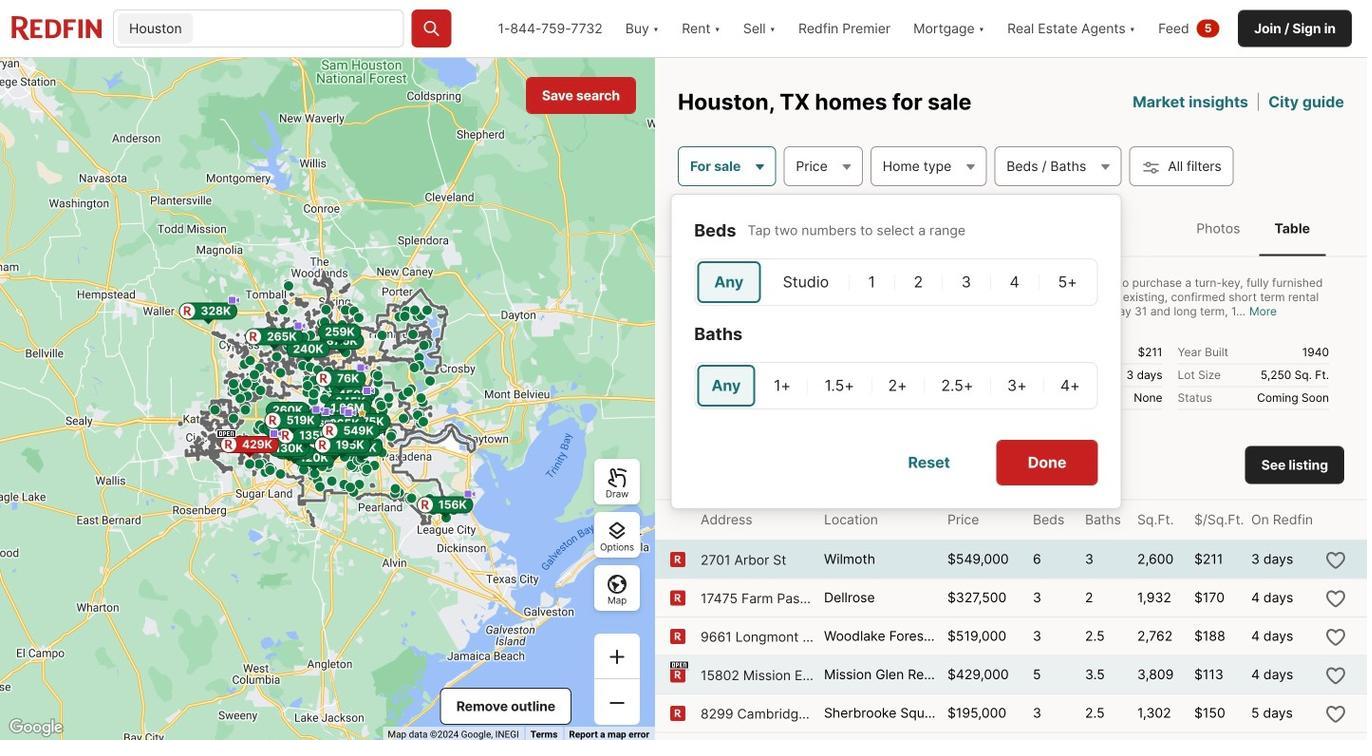 Task type: describe. For each thing, give the bounding box(es) containing it.
number of bathrooms row
[[695, 362, 1098, 409]]

map region
[[0, 58, 655, 740]]



Task type: locate. For each thing, give the bounding box(es) containing it.
submit search image
[[422, 19, 441, 38]]

tab list
[[1163, 201, 1345, 256]]

google image
[[5, 715, 67, 740]]

None search field
[[197, 10, 403, 48]]

toggle search results photos view tab
[[1182, 205, 1256, 252]]

next image
[[966, 367, 989, 389]]

previous image
[[686, 367, 709, 389]]

menu
[[671, 194, 1122, 509]]

toggle search results table view tab
[[1260, 205, 1326, 252]]

cell
[[698, 261, 761, 303], [765, 261, 848, 303], [852, 261, 893, 303], [897, 261, 941, 303], [945, 261, 989, 303], [993, 261, 1037, 303], [1041, 261, 1096, 303], [698, 365, 756, 406], [760, 365, 806, 406], [810, 365, 870, 406], [874, 365, 923, 406], [926, 365, 989, 406], [993, 365, 1042, 406], [1046, 365, 1096, 406]]

number of bedrooms row
[[695, 258, 1098, 306]]



Task type: vqa. For each thing, say whether or not it's contained in the screenshot.
SUBMIT SEARCH image on the left top of page
yes



